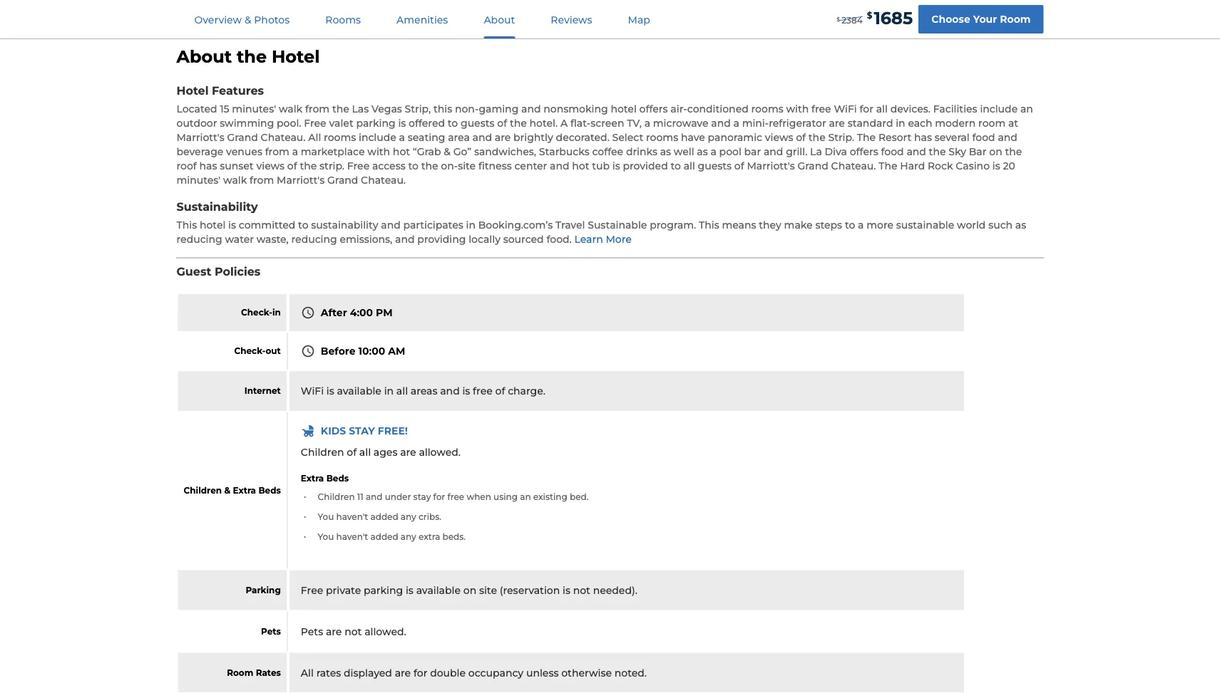 Task type: vqa. For each thing, say whether or not it's contained in the screenshot.
Edit
no



Task type: locate. For each thing, give the bounding box(es) containing it.
show
[[541, 1, 570, 14]]

reviews button
[[534, 1, 610, 39]]

1 horizontal spatial offers
[[850, 146, 878, 158]]

1 horizontal spatial site
[[479, 585, 497, 597]]

0 horizontal spatial rooms
[[324, 132, 356, 144]]

0 horizontal spatial beds
[[258, 486, 281, 496]]

children for children & extra beds
[[184, 486, 222, 496]]

rates
[[316, 667, 341, 680]]

1 vertical spatial for
[[433, 493, 445, 503]]

in inside this hotel is committed to sustainability and participates in booking.com's travel sustainable program. this means they make steps to a more sustainable world such as reducing water waste, reducing emissions, and providing locally sourced food.
[[466, 219, 476, 231]]

$ right 2384
[[867, 10, 873, 20]]

all left 'rates'
[[301, 667, 314, 680]]

0 horizontal spatial wifi
[[301, 385, 324, 397]]

room
[[1000, 13, 1031, 25], [227, 668, 253, 679]]

1 horizontal spatial allowed.
[[419, 447, 461, 459]]

conditioned
[[687, 103, 749, 115]]

in up resort
[[896, 117, 905, 129]]

this left means
[[699, 219, 719, 231]]

las
[[352, 103, 369, 115]]

any left cribs.
[[401, 512, 416, 523]]

panoramic
[[708, 132, 762, 144]]

0 horizontal spatial &
[[224, 486, 230, 496]]

1 vertical spatial include
[[359, 132, 396, 144]]

not
[[573, 585, 590, 597], [345, 626, 362, 638]]

existing
[[533, 493, 568, 503]]

& inside hotel features located 15 minutes' walk from the las vegas strip, this non-gaming and nonsmoking hotel offers air-conditioned rooms with free wifi for all devices. facilities include an outdoor swimming pool. free valet parking is offered to guests of the hotel. a flat-screen tv, a microwave and a mini-refrigerator are standard in each modern room at marriott's grand chateau. all rooms include a seating area and are brightly decorated. select rooms have panoramic views of the strip. the resort has several food and beverage venues from a marketplace with hot "grab & go" sandwiches, starbucks coffee drinks as well as a pool bar and grill. la diva offers food and the sky bar on the roof has sunset views of the strip. free access to the on-site fitness center and hot tub is provided to all guests of marriott's grand chateau. the hard rock casino is 20 minutes' walk from marriott's grand chateau.
[[444, 146, 451, 158]]

0 vertical spatial the
[[857, 132, 876, 144]]

kids
[[321, 425, 346, 437]]

free left "charge."
[[473, 385, 493, 397]]

room left rates
[[227, 668, 253, 679]]

is up water
[[228, 219, 236, 231]]

from up valet
[[305, 103, 330, 115]]

and up hard
[[907, 146, 926, 158]]

2 vertical spatial free
[[301, 585, 323, 597]]

you up private
[[318, 532, 334, 542]]

2 any from the top
[[401, 532, 416, 542]]

available down extra
[[416, 585, 461, 597]]

in left "areas"
[[384, 385, 394, 397]]

before 10:00 am
[[321, 345, 405, 357]]

0 horizontal spatial available
[[337, 385, 381, 397]]

0 vertical spatial from
[[305, 103, 330, 115]]

amenities inside tab list
[[397, 14, 448, 26]]

about inside 'about' button
[[484, 14, 515, 26]]

0 horizontal spatial guests
[[461, 117, 495, 129]]

devices.
[[891, 103, 931, 115]]

map
[[628, 14, 650, 26]]

1 horizontal spatial hotel
[[611, 103, 637, 115]]

free
[[812, 103, 831, 115], [473, 385, 493, 397], [448, 493, 464, 503]]

0 vertical spatial any
[[401, 512, 416, 523]]

0 vertical spatial has
[[914, 132, 932, 144]]

a up panoramic
[[734, 117, 739, 129]]

0 horizontal spatial minutes'
[[177, 174, 221, 186]]

after 4:00 pm row
[[178, 294, 966, 332]]

check- down check-in
[[234, 346, 266, 357]]

in
[[896, 117, 905, 129], [466, 219, 476, 231], [272, 308, 281, 318], [384, 385, 394, 397]]

hotel down sustainability
[[200, 219, 226, 231]]

include up room
[[980, 103, 1018, 115]]

stay
[[413, 493, 431, 503]]

more
[[606, 233, 632, 245]]

1 horizontal spatial room
[[1000, 13, 1031, 25]]

an inside row
[[520, 493, 531, 503]]

2 vertical spatial &
[[224, 486, 230, 496]]

occupancy
[[468, 667, 524, 680]]

& inside button
[[245, 14, 251, 26]]

with
[[786, 103, 809, 115], [368, 146, 390, 158]]

4:00
[[350, 307, 373, 319]]

all up the "standard"
[[876, 103, 888, 115]]

of left "charge."
[[495, 385, 505, 397]]

added for cribs.
[[371, 512, 398, 523]]

1 horizontal spatial minutes'
[[232, 103, 276, 115]]

1 vertical spatial &
[[444, 146, 451, 158]]

air-
[[671, 103, 687, 115]]

hotel inside this hotel is committed to sustainability and participates in booking.com's travel sustainable program. this means they make steps to a more sustainable world such as reducing water waste, reducing emissions, and providing locally sourced food.
[[200, 219, 226, 231]]

a left seating
[[399, 132, 405, 144]]

after 4:00 pm
[[321, 307, 393, 319]]

available
[[337, 385, 381, 397], [416, 585, 461, 597]]

0 vertical spatial hotel
[[611, 103, 637, 115]]

room inside all rates displayed are for double occupancy unless otherwise noted. row
[[227, 668, 253, 679]]

site inside hotel features located 15 minutes' walk from the las vegas strip, this non-gaming and nonsmoking hotel offers air-conditioned rooms with free wifi for all devices. facilities include an outdoor swimming pool. free valet parking is offered to guests of the hotel. a flat-screen tv, a microwave and a mini-refrigerator are standard in each modern room at marriott's grand chateau. all rooms include a seating area and are brightly decorated. select rooms have panoramic views of the strip. the resort has several food and beverage venues from a marketplace with hot "grab & go" sandwiches, starbucks coffee drinks as well as a pool bar and grill. la diva offers food and the sky bar on the roof has sunset views of the strip. free access to the on-site fitness center and hot tub is provided to all guests of marriott's grand chateau. the hard rock casino is 20 minutes' walk from marriott's grand chateau.
[[458, 160, 476, 172]]

venues
[[226, 146, 262, 158]]

and inside row
[[440, 385, 460, 397]]

strip.
[[320, 160, 344, 172]]

the down the "standard"
[[857, 132, 876, 144]]

1 vertical spatial room
[[227, 668, 253, 679]]

0 vertical spatial all
[[308, 132, 321, 144]]

about button
[[467, 1, 532, 39]]

marriott's up beverage
[[177, 132, 224, 144]]

1 horizontal spatial wifi
[[834, 103, 857, 115]]

added up you haven't added any extra beds.
[[371, 512, 398, 523]]

views up the grill.
[[765, 132, 793, 144]]

2 you from the top
[[318, 532, 334, 542]]

0 vertical spatial site
[[458, 160, 476, 172]]

2 horizontal spatial chateau.
[[831, 160, 876, 172]]

check- up check-out
[[241, 308, 272, 318]]

extra
[[419, 532, 440, 542]]

hotel.
[[530, 117, 558, 129]]

0 vertical spatial minutes'
[[232, 103, 276, 115]]

is down you haven't added any extra beds.
[[406, 585, 414, 597]]

0 vertical spatial not
[[573, 585, 590, 597]]

2 haven't from the top
[[336, 532, 368, 542]]

0 vertical spatial free
[[812, 103, 831, 115]]

chateau. down the diva
[[831, 160, 876, 172]]

1 horizontal spatial extra
[[301, 473, 324, 484]]

1 vertical spatial allowed.
[[365, 626, 406, 638]]

minutes' up the swimming
[[232, 103, 276, 115]]

0 horizontal spatial the
[[857, 132, 876, 144]]

children for children 11 and under stay for free when using an existing bed.
[[318, 493, 355, 503]]

free inside row
[[448, 493, 464, 503]]

grand up venues
[[227, 132, 258, 144]]

free private parking is available  on site (reservation is not needed). row
[[178, 571, 966, 611]]

choose
[[932, 13, 971, 25]]

your
[[973, 13, 997, 25]]

& inside row
[[224, 486, 230, 496]]

on
[[989, 146, 1003, 158], [463, 585, 477, 597]]

marriott's
[[177, 132, 224, 144], [747, 160, 795, 172], [277, 174, 325, 186]]

pets
[[301, 626, 323, 638], [261, 627, 281, 637]]

0 vertical spatial parking
[[356, 117, 396, 129]]

available up stay
[[337, 385, 381, 397]]

on down beds.
[[463, 585, 477, 597]]

vegas
[[372, 103, 402, 115]]

0 vertical spatial grand
[[227, 132, 258, 144]]

1 added from the top
[[371, 512, 398, 523]]

2 horizontal spatial free
[[812, 103, 831, 115]]

not down private
[[345, 626, 362, 638]]

sustainable
[[896, 219, 954, 231]]

reducing
[[177, 233, 222, 245], [291, 233, 337, 245]]

1 vertical spatial beds
[[258, 486, 281, 496]]

1 horizontal spatial not
[[573, 585, 590, 597]]

hot up access
[[393, 146, 410, 158]]

tab list
[[177, 0, 668, 39]]

pets for pets
[[261, 627, 281, 637]]

0 vertical spatial chateau.
[[261, 132, 306, 144]]

row group
[[178, 294, 966, 694]]

0 horizontal spatial hotel
[[200, 219, 226, 231]]

grand
[[227, 132, 258, 144], [798, 160, 829, 172], [327, 174, 358, 186]]

all
[[308, 132, 321, 144], [301, 667, 314, 680]]

you haven't added any extra beds.
[[318, 532, 466, 542]]

minutes' down roof
[[177, 174, 221, 186]]

food down resort
[[881, 146, 904, 158]]

1 vertical spatial grand
[[798, 160, 829, 172]]

waste,
[[257, 233, 289, 245]]

2 vertical spatial free
[[448, 493, 464, 503]]

and up hotel.
[[521, 103, 541, 115]]

1 vertical spatial you
[[318, 532, 334, 542]]

not left needed).
[[573, 585, 590, 597]]

of down the gaming
[[497, 117, 507, 129]]

0 vertical spatial an
[[1021, 103, 1033, 115]]

1 horizontal spatial has
[[914, 132, 932, 144]]

overview
[[194, 14, 242, 26]]

wifi inside row
[[301, 385, 324, 397]]

children & extra beds
[[184, 486, 281, 496]]

1 horizontal spatial reducing
[[291, 233, 337, 245]]

bar
[[744, 146, 761, 158]]

$ 2384 $ 1685
[[837, 8, 913, 29]]

1 reducing from the left
[[177, 233, 222, 245]]

guests
[[461, 117, 495, 129], [698, 160, 732, 172]]

&
[[245, 14, 251, 26], [444, 146, 451, 158], [224, 486, 230, 496]]

pets up 'rates'
[[301, 626, 323, 638]]

0 horizontal spatial grand
[[227, 132, 258, 144]]

guest
[[177, 265, 211, 279]]

1 any from the top
[[401, 512, 416, 523]]

all up marketplace
[[308, 132, 321, 144]]

1 vertical spatial from
[[265, 146, 289, 158]]

has
[[914, 132, 932, 144], [199, 160, 217, 172]]

1 vertical spatial amenities
[[397, 14, 448, 26]]

outdoor
[[177, 117, 217, 129]]

wifi up the "standard"
[[834, 103, 857, 115]]

1 you from the top
[[318, 512, 334, 523]]

include down vegas
[[359, 132, 396, 144]]

1 horizontal spatial free
[[473, 385, 493, 397]]

room rates
[[227, 668, 281, 679]]

1 horizontal spatial views
[[765, 132, 793, 144]]

this down sustainability
[[177, 219, 197, 231]]

to up area
[[448, 117, 458, 129]]

in inside wifi is available in all areas and is free of charge. row
[[384, 385, 394, 397]]

for right stay
[[433, 493, 445, 503]]

0 horizontal spatial for
[[414, 667, 427, 680]]

haven't down 11 on the bottom left of the page
[[336, 512, 368, 523]]

0 horizontal spatial site
[[458, 160, 476, 172]]

check-out
[[234, 346, 281, 357]]

and down the participates
[[395, 233, 415, 245]]

this
[[434, 103, 452, 115]]

free left private
[[301, 585, 323, 597]]

2 horizontal spatial marriott's
[[747, 160, 795, 172]]

0 vertical spatial hot
[[393, 146, 410, 158]]

about
[[484, 14, 515, 26], [177, 46, 232, 67]]

0 vertical spatial offers
[[639, 103, 668, 115]]

(reservation
[[500, 585, 560, 597]]

1 horizontal spatial pets
[[301, 626, 323, 638]]

on inside row
[[463, 585, 477, 597]]

you haven't added any cribs.
[[318, 512, 441, 523]]

1 haven't from the top
[[336, 512, 368, 523]]

1 vertical spatial hotel
[[177, 84, 209, 98]]

and down at
[[998, 132, 1018, 144]]

0 vertical spatial food
[[972, 132, 995, 144]]

all left "areas"
[[396, 385, 408, 397]]

refrigerator
[[769, 117, 826, 129]]

pets are not allowed. row
[[178, 612, 966, 652]]

0 horizontal spatial amenities
[[397, 14, 448, 26]]

food up bar
[[972, 132, 995, 144]]

added for extra
[[371, 532, 398, 542]]

check- inside after 4:00 pm row
[[241, 308, 272, 318]]

0 vertical spatial check-
[[241, 308, 272, 318]]

as down have
[[697, 146, 708, 158]]

row
[[178, 413, 966, 569]]

pool
[[719, 146, 742, 158]]

hotel inside hotel features located 15 minutes' walk from the las vegas strip, this non-gaming and nonsmoking hotel offers air-conditioned rooms with free wifi for all devices. facilities include an outdoor swimming pool. free valet parking is offered to guests of the hotel. a flat-screen tv, a microwave and a mini-refrigerator are standard in each modern room at marriott's grand chateau. all rooms include a seating area and are brightly decorated. select rooms have panoramic views of the strip. the resort has several food and beverage venues from a marketplace with hot "grab & go" sandwiches, starbucks coffee drinks as well as a pool bar and grill. la diva offers food and the sky bar on the roof has sunset views of the strip. free access to the on-site fitness center and hot tub is provided to all guests of marriott's grand chateau. the hard rock casino is 20 minutes' walk from marriott's grand chateau.
[[611, 103, 637, 115]]

haven't for you haven't added any cribs.
[[336, 512, 368, 523]]

are up "sandwiches,"
[[495, 132, 511, 144]]

$ left 2384
[[837, 16, 840, 23]]

you down the extra beds
[[318, 512, 334, 523]]

guests down the non-
[[461, 117, 495, 129]]

1 horizontal spatial include
[[980, 103, 1018, 115]]

rooms down microwave
[[646, 132, 678, 144]]

seating
[[408, 132, 445, 144]]

of down stay
[[347, 447, 357, 459]]

the
[[237, 46, 267, 67], [332, 103, 349, 115], [510, 117, 527, 129], [809, 132, 826, 144], [929, 146, 946, 158], [1005, 146, 1022, 158], [300, 160, 317, 172], [421, 160, 438, 172]]

0 vertical spatial &
[[245, 14, 251, 26]]

wifi
[[834, 103, 857, 115], [301, 385, 324, 397]]

pets for pets are not allowed.
[[301, 626, 323, 638]]

1 vertical spatial on
[[463, 585, 477, 597]]

food.
[[547, 233, 572, 245]]

wifi up kids
[[301, 385, 324, 397]]

0 horizontal spatial food
[[881, 146, 904, 158]]

added down you haven't added any cribs.
[[371, 532, 398, 542]]

1 horizontal spatial &
[[245, 14, 251, 26]]

1 vertical spatial chateau.
[[831, 160, 876, 172]]

minutes'
[[232, 103, 276, 115], [177, 174, 221, 186]]

chateau.
[[261, 132, 306, 144], [831, 160, 876, 172], [361, 174, 406, 186]]

0 vertical spatial beds
[[326, 473, 349, 484]]

walk up pool. at the top
[[279, 103, 303, 115]]

check- for after 4:00 pm
[[241, 308, 272, 318]]

for up the "standard"
[[860, 103, 874, 115]]

and right "areas"
[[440, 385, 460, 397]]

check- inside before 10:00 am row
[[234, 346, 266, 357]]

room right your
[[1000, 13, 1031, 25]]

located
[[177, 103, 217, 115]]

from down sunset
[[250, 174, 274, 186]]

any for extra
[[401, 532, 416, 542]]

beverage
[[177, 146, 223, 158]]

several
[[935, 132, 970, 144]]

1 vertical spatial hotel
[[200, 219, 226, 231]]

walk
[[279, 103, 303, 115], [223, 174, 247, 186]]

room inside button
[[1000, 13, 1031, 25]]

0 horizontal spatial not
[[345, 626, 362, 638]]

1 vertical spatial about
[[177, 46, 232, 67]]

1 horizontal spatial amenities
[[608, 1, 662, 14]]

an
[[1021, 103, 1033, 115], [520, 493, 531, 503]]

0 vertical spatial haven't
[[336, 512, 368, 523]]

0 horizontal spatial this
[[177, 219, 197, 231]]

cribs.
[[419, 512, 441, 523]]

is left 20
[[993, 160, 1000, 172]]

any left extra
[[401, 532, 416, 542]]

roof
[[177, 160, 197, 172]]

children 11 and under stay for free when using an existing bed.
[[318, 493, 589, 503]]

1 vertical spatial the
[[879, 160, 898, 172]]

1 vertical spatial parking
[[364, 585, 403, 597]]

wifi inside hotel features located 15 minutes' walk from the las vegas strip, this non-gaming and nonsmoking hotel offers air-conditioned rooms with free wifi for all devices. facilities include an outdoor swimming pool. free valet parking is offered to guests of the hotel. a flat-screen tv, a microwave and a mini-refrigerator are standard in each modern room at marriott's grand chateau. all rooms include a seating area and are brightly decorated. select rooms have panoramic views of the strip. the resort has several food and beverage venues from a marketplace with hot "grab & go" sandwiches, starbucks coffee drinks as well as a pool bar and grill. la diva offers food and the sky bar on the roof has sunset views of the strip. free access to the on-site fitness center and hot tub is provided to all guests of marriott's grand chateau. the hard rock casino is 20 minutes' walk from marriott's grand chateau.
[[834, 103, 857, 115]]

free left valet
[[304, 117, 326, 129]]

show fewer amenities
[[541, 1, 662, 14]]

a
[[561, 117, 568, 129]]

otherwise
[[561, 667, 612, 680]]

internet
[[244, 386, 281, 396]]

pets up rates
[[261, 627, 281, 637]]

areas
[[411, 385, 438, 397]]

as left well
[[660, 146, 671, 158]]

as right the such
[[1015, 219, 1026, 231]]

all down well
[[684, 160, 695, 172]]

1 vertical spatial haven't
[[336, 532, 368, 542]]

for left double
[[414, 667, 427, 680]]

2 added from the top
[[371, 532, 398, 542]]

1 vertical spatial any
[[401, 532, 416, 542]]

children
[[301, 447, 344, 459], [184, 486, 222, 496], [318, 493, 355, 503]]

0 horizontal spatial room
[[227, 668, 253, 679]]

hot left tub on the top left of the page
[[572, 160, 589, 172]]

0 horizontal spatial walk
[[223, 174, 247, 186]]

0 horizontal spatial an
[[520, 493, 531, 503]]

is inside this hotel is committed to sustainability and participates in booking.com's travel sustainable program. this means they make steps to a more sustainable world such as reducing water waste, reducing emissions, and providing locally sourced food.
[[228, 219, 236, 231]]

0 vertical spatial about
[[484, 14, 515, 26]]

marriott's down bar
[[747, 160, 795, 172]]

parking right private
[[364, 585, 403, 597]]

in up locally on the left
[[466, 219, 476, 231]]

center
[[515, 160, 547, 172]]

on right bar
[[989, 146, 1003, 158]]

the left hard
[[879, 160, 898, 172]]



Task type: describe. For each thing, give the bounding box(es) containing it.
1 vertical spatial guests
[[698, 160, 732, 172]]

0 horizontal spatial extra
[[233, 486, 256, 496]]

check- for before 10:00 am
[[234, 346, 266, 357]]

after
[[321, 307, 347, 319]]

free inside hotel features located 15 minutes' walk from the las vegas strip, this non-gaming and nonsmoking hotel offers air-conditioned rooms with free wifi for all devices. facilities include an outdoor swimming pool. free valet parking is offered to guests of the hotel. a flat-screen tv, a microwave and a mini-refrigerator are standard in each modern room at marriott's grand chateau. all rooms include a seating area and are brightly decorated. select rooms have panoramic views of the strip. the resort has several food and beverage venues from a marketplace with hot "grab & go" sandwiches, starbucks coffee drinks as well as a pool bar and grill. la diva offers food and the sky bar on the roof has sunset views of the strip. free access to the on-site fitness center and hot tub is provided to all guests of marriott's grand chateau. the hard rock casino is 20 minutes' walk from marriott's grand chateau.
[[812, 103, 831, 115]]

to down the "grab
[[408, 160, 419, 172]]

1 horizontal spatial hotel
[[272, 46, 320, 67]]

about the hotel
[[177, 46, 320, 67]]

tab list containing overview & photos
[[177, 0, 668, 39]]

1 horizontal spatial for
[[433, 493, 445, 503]]

0 horizontal spatial hot
[[393, 146, 410, 158]]

as inside this hotel is committed to sustainability and participates in booking.com's travel sustainable program. this means they make steps to a more sustainable world such as reducing water waste, reducing emissions, and providing locally sourced food.
[[1015, 219, 1026, 231]]

all inside row
[[396, 385, 408, 397]]

rates
[[256, 668, 281, 679]]

you for you haven't added any extra beds.
[[318, 532, 334, 542]]

and right bar
[[764, 146, 783, 158]]

is right "areas"
[[462, 385, 470, 397]]

all rates displayed are for double occupancy unless otherwise noted. row
[[178, 654, 966, 694]]

using
[[494, 493, 518, 503]]

resort
[[879, 132, 912, 144]]

rooms button
[[308, 1, 378, 39]]

photos
[[254, 14, 290, 26]]

and down starbucks
[[550, 160, 569, 172]]

to right "committed"
[[298, 219, 308, 231]]

are right displayed
[[395, 667, 411, 680]]

go"
[[453, 146, 472, 158]]

sustainability
[[311, 219, 378, 231]]

to right steps
[[845, 219, 855, 231]]

screen
[[591, 117, 624, 129]]

0 vertical spatial guests
[[461, 117, 495, 129]]

parking inside free private parking is available  on site (reservation is not needed). row
[[364, 585, 403, 597]]

marketplace
[[301, 146, 365, 158]]

1 vertical spatial minutes'
[[177, 174, 221, 186]]

private
[[326, 585, 361, 597]]

1 vertical spatial walk
[[223, 174, 247, 186]]

when
[[467, 493, 491, 503]]

choose your room button
[[919, 5, 1044, 34]]

all left ages
[[359, 447, 371, 459]]

emissions,
[[340, 233, 392, 245]]

0 vertical spatial allowed.
[[419, 447, 461, 459]]

1 horizontal spatial beds
[[326, 473, 349, 484]]

wifi is available in all areas and is free of charge. row
[[178, 371, 966, 411]]

stay
[[349, 425, 375, 437]]

the up the 'brightly'
[[510, 117, 527, 129]]

0 vertical spatial free
[[304, 117, 326, 129]]

free inside row
[[301, 585, 323, 597]]

and up emissions,
[[381, 219, 401, 231]]

am
[[388, 345, 405, 357]]

noted.
[[615, 667, 647, 680]]

steps
[[815, 219, 842, 231]]

unless
[[526, 667, 559, 680]]

"grab
[[413, 146, 441, 158]]

and right 11 on the bottom left of the page
[[366, 493, 383, 503]]

the up features
[[237, 46, 267, 67]]

in inside hotel features located 15 minutes' walk from the las vegas strip, this non-gaming and nonsmoking hotel offers air-conditioned rooms with free wifi for all devices. facilities include an outdoor swimming pool. free valet parking is offered to guests of the hotel. a flat-screen tv, a microwave and a mini-refrigerator are standard in each modern room at marriott's grand chateau. all rooms include a seating area and are brightly decorated. select rooms have panoramic views of the strip. the resort has several food and beverage venues from a marketplace with hot "grab & go" sandwiches, starbucks coffee drinks as well as a pool bar and grill. la diva offers food and the sky bar on the roof has sunset views of the strip. free access to the on-site fitness center and hot tub is provided to all guests of marriott's grand chateau. the hard rock casino is 20 minutes' walk from marriott's grand chateau.
[[896, 117, 905, 129]]

the left the strip.
[[300, 160, 317, 172]]

& for children & extra beds
[[224, 486, 230, 496]]

tv,
[[627, 117, 642, 129]]

non-
[[455, 103, 479, 115]]

the up valet
[[332, 103, 349, 115]]

free!
[[378, 425, 408, 437]]

the down the "grab
[[421, 160, 438, 172]]

children of all ages are allowed.
[[301, 447, 461, 459]]

parking
[[246, 586, 281, 596]]

is down vegas
[[398, 117, 406, 129]]

the up la
[[809, 132, 826, 144]]

any for cribs.
[[401, 512, 416, 523]]

1 horizontal spatial $
[[867, 10, 873, 20]]

bed.
[[570, 493, 589, 503]]

about for about
[[484, 14, 515, 26]]

1 horizontal spatial the
[[879, 160, 898, 172]]

1 horizontal spatial as
[[697, 146, 708, 158]]

is right (reservation
[[563, 585, 570, 597]]

access
[[372, 160, 406, 172]]

0 horizontal spatial offers
[[639, 103, 668, 115]]

and right area
[[473, 132, 492, 144]]

0 horizontal spatial has
[[199, 160, 217, 172]]

locally
[[469, 233, 501, 245]]

hotel features located 15 minutes' walk from the las vegas strip, this non-gaming and nonsmoking hotel offers air-conditioned rooms with free wifi for all devices. facilities include an outdoor swimming pool. free valet parking is offered to guests of the hotel. a flat-screen tv, a microwave and a mini-refrigerator are standard in each modern room at marriott's grand chateau. all rooms include a seating area and are brightly decorated. select rooms have panoramic views of the strip. the resort has several food and beverage venues from a marketplace with hot "grab & go" sandwiches, starbucks coffee drinks as well as a pool bar and grill. la diva offers food and the sky bar on the roof has sunset views of the strip. free access to the on-site fitness center and hot tub is provided to all guests of marriott's grand chateau. the hard rock casino is 20 minutes' walk from marriott's grand chateau.
[[177, 84, 1033, 186]]

1 vertical spatial marriott's
[[747, 160, 795, 172]]

site inside row
[[479, 585, 497, 597]]

rooms
[[325, 14, 361, 26]]

& for overview & photos
[[245, 14, 251, 26]]

of down pool
[[734, 160, 744, 172]]

kids stay free!
[[321, 425, 408, 437]]

a down pool. at the top
[[292, 146, 298, 158]]

such
[[989, 219, 1013, 231]]

sky
[[949, 146, 966, 158]]

coffee
[[592, 146, 623, 158]]

this hotel is committed to sustainability and participates in booking.com's travel sustainable program. this means they make steps to a more sustainable world such as reducing water waste, reducing emissions, and providing locally sourced food.
[[177, 219, 1026, 245]]

2 vertical spatial chateau.
[[361, 174, 406, 186]]

2 horizontal spatial grand
[[798, 160, 829, 172]]

double
[[430, 667, 466, 680]]

1685
[[874, 8, 913, 29]]

a left pool
[[711, 146, 717, 158]]

offered
[[409, 117, 445, 129]]

you for you haven't added any cribs.
[[318, 512, 334, 523]]

are right ages
[[400, 447, 416, 459]]

decorated.
[[556, 132, 610, 144]]

1 vertical spatial hot
[[572, 160, 589, 172]]

haven't for you haven't added any extra beds.
[[336, 532, 368, 542]]

0 vertical spatial available
[[337, 385, 381, 397]]

committed
[[239, 219, 296, 231]]

free inside row
[[473, 385, 493, 397]]

1 vertical spatial not
[[345, 626, 362, 638]]

grill.
[[786, 146, 808, 158]]

2 vertical spatial from
[[250, 174, 274, 186]]

extra beds
[[301, 473, 349, 484]]

an inside hotel features located 15 minutes' walk from the las vegas strip, this non-gaming and nonsmoking hotel offers air-conditioned rooms with free wifi for all devices. facilities include an outdoor swimming pool. free valet parking is offered to guests of the hotel. a flat-screen tv, a microwave and a mini-refrigerator are standard in each modern room at marriott's grand chateau. all rooms include a seating area and are brightly decorated. select rooms have panoramic views of the strip. the resort has several food and beverage venues from a marketplace with hot "grab & go" sandwiches, starbucks coffee drinks as well as a pool bar and grill. la diva offers food and the sky bar on the roof has sunset views of the strip. free access to the on-site fitness center and hot tub is provided to all guests of marriott's grand chateau. the hard rock casino is 20 minutes' walk from marriott's grand chateau.
[[1021, 103, 1033, 115]]

2 this from the left
[[699, 219, 719, 231]]

for inside row
[[414, 667, 427, 680]]

row containing kids stay free!
[[178, 413, 966, 569]]

0 horizontal spatial marriott's
[[177, 132, 224, 144]]

each
[[908, 117, 933, 129]]

15
[[220, 103, 229, 115]]

world
[[957, 219, 986, 231]]

flat-
[[571, 117, 591, 129]]

the up 20
[[1005, 146, 1022, 158]]

are up "strip."
[[829, 117, 845, 129]]

0 horizontal spatial as
[[660, 146, 671, 158]]

on inside hotel features located 15 minutes' walk from the las vegas strip, this non-gaming and nonsmoking hotel offers air-conditioned rooms with free wifi for all devices. facilities include an outdoor swimming pool. free valet parking is offered to guests of the hotel. a flat-screen tv, a microwave and a mini-refrigerator are standard in each modern room at marriott's grand chateau. all rooms include a seating area and are brightly decorated. select rooms have panoramic views of the strip. the resort has several food and beverage venues from a marketplace with hot "grab & go" sandwiches, starbucks coffee drinks as well as a pool bar and grill. la diva offers food and the sky bar on the roof has sunset views of the strip. free access to the on-site fitness center and hot tub is provided to all guests of marriott's grand chateau. the hard rock casino is 20 minutes' walk from marriott's grand chateau.
[[989, 146, 1003, 158]]

modern
[[935, 117, 976, 129]]

diva
[[825, 146, 847, 158]]

la
[[810, 146, 822, 158]]

is right tub on the top left of the page
[[613, 160, 620, 172]]

a right tv,
[[645, 117, 650, 129]]

1 this from the left
[[177, 219, 197, 231]]

0 horizontal spatial chateau.
[[261, 132, 306, 144]]

1 vertical spatial free
[[347, 160, 370, 172]]

for inside hotel features located 15 minutes' walk from the las vegas strip, this non-gaming and nonsmoking hotel offers air-conditioned rooms with free wifi for all devices. facilities include an outdoor swimming pool. free valet parking is offered to guests of the hotel. a flat-screen tv, a microwave and a mini-refrigerator are standard in each modern room at marriott's grand chateau. all rooms include a seating area and are brightly decorated. select rooms have panoramic views of the strip. the resort has several food and beverage venues from a marketplace with hot "grab & go" sandwiches, starbucks coffee drinks as well as a pool bar and grill. la diva offers food and the sky bar on the roof has sunset views of the strip. free access to the on-site fitness center and hot tub is provided to all guests of marriott's grand chateau. the hard rock casino is 20 minutes' walk from marriott's grand chateau.
[[860, 103, 874, 115]]

check-in
[[241, 308, 281, 318]]

children for children of all ages are allowed.
[[301, 447, 344, 459]]

0 horizontal spatial with
[[368, 146, 390, 158]]

overview & photos button
[[177, 1, 307, 39]]

about for about the hotel
[[177, 46, 232, 67]]

are up 'rates'
[[326, 626, 342, 638]]

row group containing after 4:00 pm
[[178, 294, 966, 694]]

0 vertical spatial include
[[980, 103, 1018, 115]]

sourced
[[503, 233, 544, 245]]

all inside row
[[301, 667, 314, 680]]

1 horizontal spatial available
[[416, 585, 461, 597]]

of left the strip.
[[287, 160, 297, 172]]

needed).
[[593, 585, 638, 597]]

11
[[357, 493, 364, 503]]

and down conditioned in the right of the page
[[711, 117, 731, 129]]

before 10:00 am row
[[178, 333, 966, 370]]

nonsmoking
[[544, 103, 608, 115]]

learn more
[[575, 233, 632, 245]]

0 vertical spatial extra
[[301, 473, 324, 484]]

in inside after 4:00 pm row
[[272, 308, 281, 318]]

features
[[212, 84, 264, 98]]

free private parking is available  on site (reservation is not needed).
[[301, 585, 638, 597]]

room
[[979, 117, 1006, 129]]

2 reducing from the left
[[291, 233, 337, 245]]

1 horizontal spatial food
[[972, 132, 995, 144]]

tub
[[592, 160, 610, 172]]

strip.
[[828, 132, 854, 144]]

gaming
[[479, 103, 519, 115]]

20
[[1003, 160, 1015, 172]]

overview & photos
[[194, 14, 290, 26]]

microwave
[[653, 117, 709, 129]]

under
[[385, 493, 411, 503]]

0 horizontal spatial $
[[837, 16, 840, 23]]

1 horizontal spatial grand
[[327, 174, 358, 186]]

provided
[[623, 160, 668, 172]]

hotel inside hotel features located 15 minutes' walk from the las vegas strip, this non-gaming and nonsmoking hotel offers air-conditioned rooms with free wifi for all devices. facilities include an outdoor swimming pool. free valet parking is offered to guests of the hotel. a flat-screen tv, a microwave and a mini-refrigerator are standard in each modern room at marriott's grand chateau. all rooms include a seating area and are brightly decorated. select rooms have panoramic views of the strip. the resort has several food and beverage venues from a marketplace with hot "grab & go" sandwiches, starbucks coffee drinks as well as a pool bar and grill. la diva offers food and the sky bar on the roof has sunset views of the strip. free access to the on-site fitness center and hot tub is provided to all guests of marriott's grand chateau. the hard rock casino is 20 minutes' walk from marriott's grand chateau.
[[177, 84, 209, 98]]

pm
[[376, 307, 393, 319]]

of inside row
[[495, 385, 505, 397]]

parking inside hotel features located 15 minutes' walk from the las vegas strip, this non-gaming and nonsmoking hotel offers air-conditioned rooms with free wifi for all devices. facilities include an outdoor swimming pool. free valet parking is offered to guests of the hotel. a flat-screen tv, a microwave and a mini-refrigerator are standard in each modern room at marriott's grand chateau. all rooms include a seating area and are brightly decorated. select rooms have panoramic views of the strip. the resort has several food and beverage venues from a marketplace with hot "grab & go" sandwiches, starbucks coffee drinks as well as a pool bar and grill. la diva offers food and the sky bar on the roof has sunset views of the strip. free access to the on-site fitness center and hot tub is provided to all guests of marriott's grand chateau. the hard rock casino is 20 minutes' walk from marriott's grand chateau.
[[356, 117, 396, 129]]

brightly
[[514, 132, 553, 144]]

0 vertical spatial with
[[786, 103, 809, 115]]

ages
[[374, 447, 398, 459]]

to down well
[[671, 160, 681, 172]]

is up kids
[[327, 385, 334, 397]]

program.
[[650, 219, 696, 231]]

1 horizontal spatial rooms
[[646, 132, 678, 144]]

strip,
[[405, 103, 431, 115]]

1 vertical spatial views
[[256, 160, 285, 172]]

of down refrigerator
[[796, 132, 806, 144]]

allowed. inside row
[[365, 626, 406, 638]]

the up rock
[[929, 146, 946, 158]]

starbucks
[[539, 146, 590, 158]]

before
[[321, 345, 356, 357]]

1 horizontal spatial walk
[[279, 103, 303, 115]]

2 vertical spatial marriott's
[[277, 174, 325, 186]]

all rates displayed are for double occupancy unless otherwise noted.
[[301, 667, 647, 680]]

0 horizontal spatial include
[[359, 132, 396, 144]]

all inside hotel features located 15 minutes' walk from the las vegas strip, this non-gaming and nonsmoking hotel offers air-conditioned rooms with free wifi for all devices. facilities include an outdoor swimming pool. free valet parking is offered to guests of the hotel. a flat-screen tv, a microwave and a mini-refrigerator are standard in each modern room at marriott's grand chateau. all rooms include a seating area and are brightly decorated. select rooms have panoramic views of the strip. the resort has several food and beverage venues from a marketplace with hot "grab & go" sandwiches, starbucks coffee drinks as well as a pool bar and grill. la diva offers food and the sky bar on the roof has sunset views of the strip. free access to the on-site fitness center and hot tub is provided to all guests of marriott's grand chateau. the hard rock casino is 20 minutes' walk from marriott's grand chateau.
[[308, 132, 321, 144]]

booking.com's
[[478, 219, 553, 231]]

2 horizontal spatial rooms
[[751, 103, 784, 115]]

a inside this hotel is committed to sustainability and participates in booking.com's travel sustainable program. this means they make steps to a more sustainable world such as reducing water waste, reducing emissions, and providing locally sourced food.
[[858, 219, 864, 231]]

sandwiches,
[[474, 146, 536, 158]]



